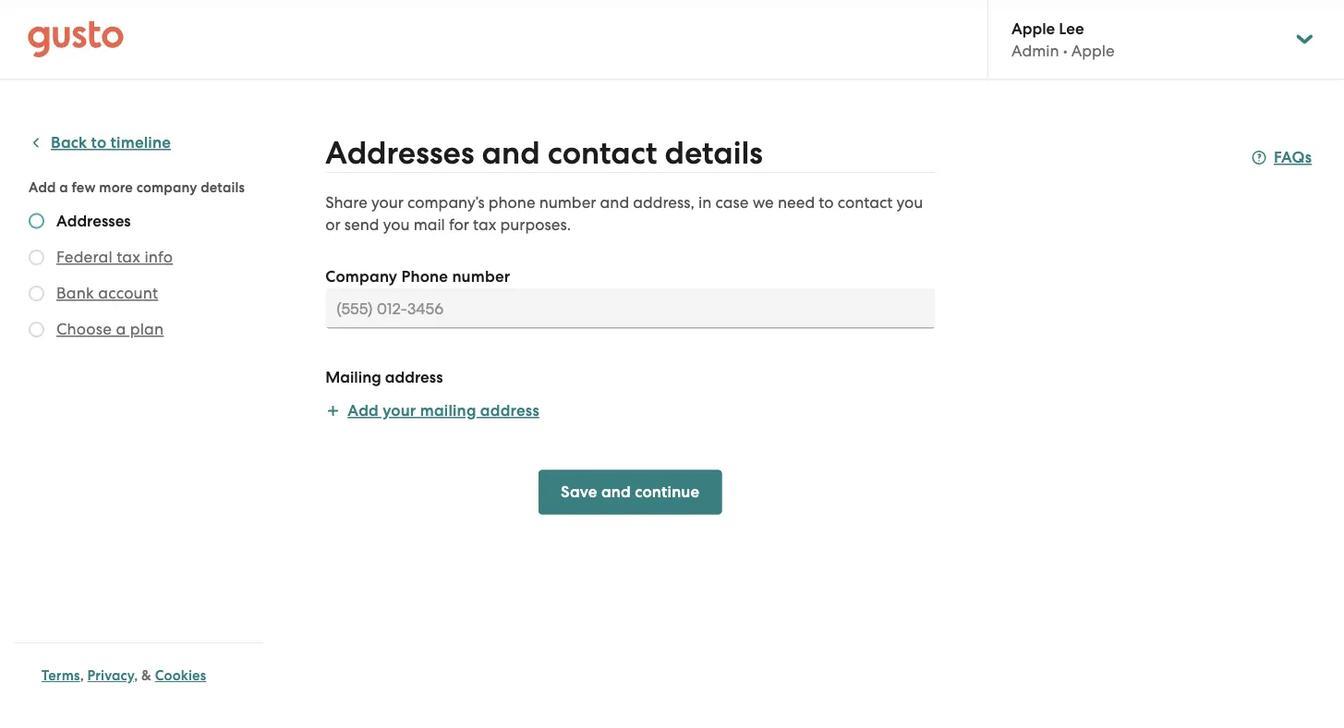 Task type: describe. For each thing, give the bounding box(es) containing it.
2 check image from the top
[[29, 250, 44, 265]]

choose
[[56, 320, 112, 338]]

addresses list
[[29, 211, 256, 344]]

faqs button
[[1252, 147, 1313, 169]]

share
[[326, 193, 368, 212]]

terms , privacy , & cookies
[[42, 667, 206, 684]]

and for addresses
[[482, 134, 540, 172]]

bank account
[[56, 284, 158, 302]]

1 check image from the top
[[29, 213, 44, 229]]

company phone number
[[326, 267, 511, 286]]

save
[[561, 483, 598, 501]]

in
[[699, 193, 712, 212]]

to inside share your company's phone number and address, in case we need to contact you or send you mail for tax purposes.
[[819, 193, 834, 212]]

mailing
[[420, 401, 477, 420]]

federal
[[56, 248, 113, 266]]

faqs
[[1275, 148, 1313, 167]]

bank
[[56, 284, 94, 302]]

federal tax info button
[[56, 246, 173, 268]]

add for add a few more company details
[[29, 179, 56, 195]]

contact inside share your company's phone number and address, in case we need to contact you or send you mail for tax purposes.
[[838, 193, 893, 212]]

tax inside share your company's phone number and address, in case we need to contact you or send you mail for tax purposes.
[[473, 215, 497, 234]]

mailing address
[[326, 367, 443, 386]]

phone
[[402, 267, 448, 286]]

to inside "button"
[[91, 133, 107, 152]]

addresses and contact details
[[326, 134, 763, 172]]

0 vertical spatial address
[[385, 367, 443, 386]]

add your mailing address
[[348, 401, 540, 420]]

number inside share your company's phone number and address, in case we need to contact you or send you mail for tax purposes.
[[540, 193, 597, 212]]

0 vertical spatial contact
[[548, 134, 658, 172]]

1 horizontal spatial details
[[665, 134, 763, 172]]

phone
[[489, 193, 536, 212]]

check image for bank
[[29, 286, 44, 301]]

or
[[326, 215, 341, 234]]

share your company's phone number and address, in case we need to contact you or send you mail for tax purposes.
[[326, 193, 924, 234]]

1 vertical spatial address
[[481, 401, 540, 420]]

cookies
[[155, 667, 206, 684]]

Company Phone number telephone field
[[326, 288, 936, 329]]

apple lee admin • apple
[[1012, 19, 1115, 60]]

company
[[137, 179, 197, 195]]

•
[[1064, 41, 1068, 60]]

addresses for addresses and contact details
[[326, 134, 475, 172]]

send
[[345, 215, 379, 234]]

add a few more company details
[[29, 179, 245, 195]]

back to timeline button
[[29, 132, 171, 154]]

company's
[[408, 193, 485, 212]]

need
[[778, 193, 815, 212]]

home image
[[28, 21, 124, 58]]



Task type: vqa. For each thing, say whether or not it's contained in the screenshot.
only within we will contact you only with critical information (e.g. blocked payroll, risks to your account, and legally required messages).
no



Task type: locate. For each thing, give the bounding box(es) containing it.
and up phone
[[482, 134, 540, 172]]

apple up admin
[[1012, 19, 1056, 38]]

your up send
[[372, 193, 404, 212]]

your for share
[[372, 193, 404, 212]]

a for choose
[[116, 320, 126, 338]]

check image for choose
[[29, 322, 44, 337]]

1 vertical spatial a
[[116, 320, 126, 338]]

terms
[[42, 667, 80, 684]]

0 horizontal spatial add
[[29, 179, 56, 195]]

0 horizontal spatial you
[[383, 215, 410, 234]]

tax right for
[[473, 215, 497, 234]]

and for save
[[602, 483, 631, 501]]

check image left choose
[[29, 322, 44, 337]]

more
[[99, 179, 133, 195]]

1 horizontal spatial add
[[348, 401, 379, 420]]

1 vertical spatial addresses
[[56, 211, 131, 230]]

address right the mailing
[[481, 401, 540, 420]]

1 horizontal spatial addresses
[[326, 134, 475, 172]]

1 horizontal spatial address
[[481, 401, 540, 420]]

0 horizontal spatial tax
[[117, 248, 141, 266]]

check image
[[29, 286, 44, 301], [29, 322, 44, 337]]

check image
[[29, 213, 44, 229], [29, 250, 44, 265]]

continue
[[635, 483, 700, 501]]

0 horizontal spatial contact
[[548, 134, 658, 172]]

number right 'phone'
[[452, 267, 511, 286]]

save and continue button
[[539, 470, 722, 514]]

address up the add your mailing address
[[385, 367, 443, 386]]

and left address,
[[600, 193, 630, 212]]

details
[[665, 134, 763, 172], [201, 179, 245, 195]]

, left privacy 'link'
[[80, 667, 84, 684]]

to
[[91, 133, 107, 152], [819, 193, 834, 212]]

cookies button
[[155, 665, 206, 687]]

1 vertical spatial to
[[819, 193, 834, 212]]

0 horizontal spatial number
[[452, 267, 511, 286]]

a left plan
[[116, 320, 126, 338]]

and
[[482, 134, 540, 172], [600, 193, 630, 212], [602, 483, 631, 501]]

1 horizontal spatial apple
[[1072, 41, 1115, 60]]

1 horizontal spatial ,
[[134, 667, 138, 684]]

1 vertical spatial check image
[[29, 250, 44, 265]]

1 vertical spatial details
[[201, 179, 245, 195]]

1 vertical spatial apple
[[1072, 41, 1115, 60]]

and right save
[[602, 483, 631, 501]]

0 vertical spatial number
[[540, 193, 597, 212]]

plan
[[130, 320, 164, 338]]

0 horizontal spatial a
[[59, 179, 68, 195]]

0 vertical spatial add
[[29, 179, 56, 195]]

and inside share your company's phone number and address, in case we need to contact you or send you mail for tax purposes.
[[600, 193, 630, 212]]

a
[[59, 179, 68, 195], [116, 320, 126, 338]]

company
[[326, 267, 398, 286]]

case
[[716, 193, 749, 212]]

mailing
[[326, 367, 382, 386]]

0 vertical spatial a
[[59, 179, 68, 195]]

choose a plan
[[56, 320, 164, 338]]

back
[[51, 133, 87, 152]]

0 horizontal spatial addresses
[[56, 211, 131, 230]]

1 horizontal spatial number
[[540, 193, 597, 212]]

, left &
[[134, 667, 138, 684]]

you
[[897, 193, 924, 212], [383, 215, 410, 234]]

1 vertical spatial number
[[452, 267, 511, 286]]

to right back
[[91, 133, 107, 152]]

addresses down few
[[56, 211, 131, 230]]

few
[[72, 179, 96, 195]]

1 vertical spatial tax
[[117, 248, 141, 266]]

0 horizontal spatial details
[[201, 179, 245, 195]]

tax left info
[[117, 248, 141, 266]]

1 horizontal spatial contact
[[838, 193, 893, 212]]

details right company
[[201, 179, 245, 195]]

1 horizontal spatial tax
[[473, 215, 497, 234]]

0 vertical spatial you
[[897, 193, 924, 212]]

apple
[[1012, 19, 1056, 38], [1072, 41, 1115, 60]]

number up purposes.
[[540, 193, 597, 212]]

privacy
[[87, 667, 134, 684]]

privacy link
[[87, 667, 134, 684]]

0 vertical spatial to
[[91, 133, 107, 152]]

we
[[753, 193, 774, 212]]

federal tax info
[[56, 248, 173, 266]]

save and continue
[[561, 483, 700, 501]]

0 vertical spatial your
[[372, 193, 404, 212]]

choose a plan button
[[56, 318, 164, 340]]

contact
[[548, 134, 658, 172], [838, 193, 893, 212]]

mail
[[414, 215, 445, 234]]

1 , from the left
[[80, 667, 84, 684]]

tax
[[473, 215, 497, 234], [117, 248, 141, 266]]

1 vertical spatial add
[[348, 401, 379, 420]]

check image left bank at the left of the page
[[29, 286, 44, 301]]

0 vertical spatial apple
[[1012, 19, 1056, 38]]

0 horizontal spatial to
[[91, 133, 107, 152]]

0 horizontal spatial address
[[385, 367, 443, 386]]

terms link
[[42, 667, 80, 684]]

1 horizontal spatial to
[[819, 193, 834, 212]]

purposes.
[[501, 215, 571, 234]]

contact up share your company's phone number and address, in case we need to contact you or send you mail for tax purposes.
[[548, 134, 658, 172]]

add left few
[[29, 179, 56, 195]]

addresses up company's
[[326, 134, 475, 172]]

a left few
[[59, 179, 68, 195]]

0 horizontal spatial apple
[[1012, 19, 1056, 38]]

your for add
[[383, 401, 416, 420]]

tax inside button
[[117, 248, 141, 266]]

to right need
[[819, 193, 834, 212]]

addresses inside list
[[56, 211, 131, 230]]

2 vertical spatial and
[[602, 483, 631, 501]]

a for add
[[59, 179, 68, 195]]

contact right need
[[838, 193, 893, 212]]

your
[[372, 193, 404, 212], [383, 401, 416, 420]]

,
[[80, 667, 84, 684], [134, 667, 138, 684]]

0 vertical spatial check image
[[29, 213, 44, 229]]

account
[[98, 284, 158, 302]]

details up in
[[665, 134, 763, 172]]

0 vertical spatial check image
[[29, 286, 44, 301]]

add for add your mailing address
[[348, 401, 379, 420]]

info
[[145, 248, 173, 266]]

your down mailing address
[[383, 401, 416, 420]]

number
[[540, 193, 597, 212], [452, 267, 511, 286]]

apple right •
[[1072, 41, 1115, 60]]

add down mailing
[[348, 401, 379, 420]]

addresses
[[326, 134, 475, 172], [56, 211, 131, 230]]

lee
[[1060, 19, 1085, 38]]

back to timeline
[[51, 133, 171, 152]]

1 horizontal spatial a
[[116, 320, 126, 338]]

0 vertical spatial and
[[482, 134, 540, 172]]

1 vertical spatial and
[[600, 193, 630, 212]]

addresses for addresses
[[56, 211, 131, 230]]

0 vertical spatial tax
[[473, 215, 497, 234]]

0 horizontal spatial ,
[[80, 667, 84, 684]]

2 , from the left
[[134, 667, 138, 684]]

2 check image from the top
[[29, 322, 44, 337]]

a inside button
[[116, 320, 126, 338]]

for
[[449, 215, 469, 234]]

and inside button
[[602, 483, 631, 501]]

your inside share your company's phone number and address, in case we need to contact you or send you mail for tax purposes.
[[372, 193, 404, 212]]

add
[[29, 179, 56, 195], [348, 401, 379, 420]]

address
[[385, 367, 443, 386], [481, 401, 540, 420]]

timeline
[[111, 133, 171, 152]]

0 vertical spatial addresses
[[326, 134, 475, 172]]

admin
[[1012, 41, 1060, 60]]

1 vertical spatial your
[[383, 401, 416, 420]]

bank account button
[[56, 282, 158, 304]]

1 vertical spatial contact
[[838, 193, 893, 212]]

address,
[[633, 193, 695, 212]]

1 horizontal spatial you
[[897, 193, 924, 212]]

1 vertical spatial check image
[[29, 322, 44, 337]]

&
[[141, 667, 152, 684]]

1 check image from the top
[[29, 286, 44, 301]]

1 vertical spatial you
[[383, 215, 410, 234]]

0 vertical spatial details
[[665, 134, 763, 172]]



